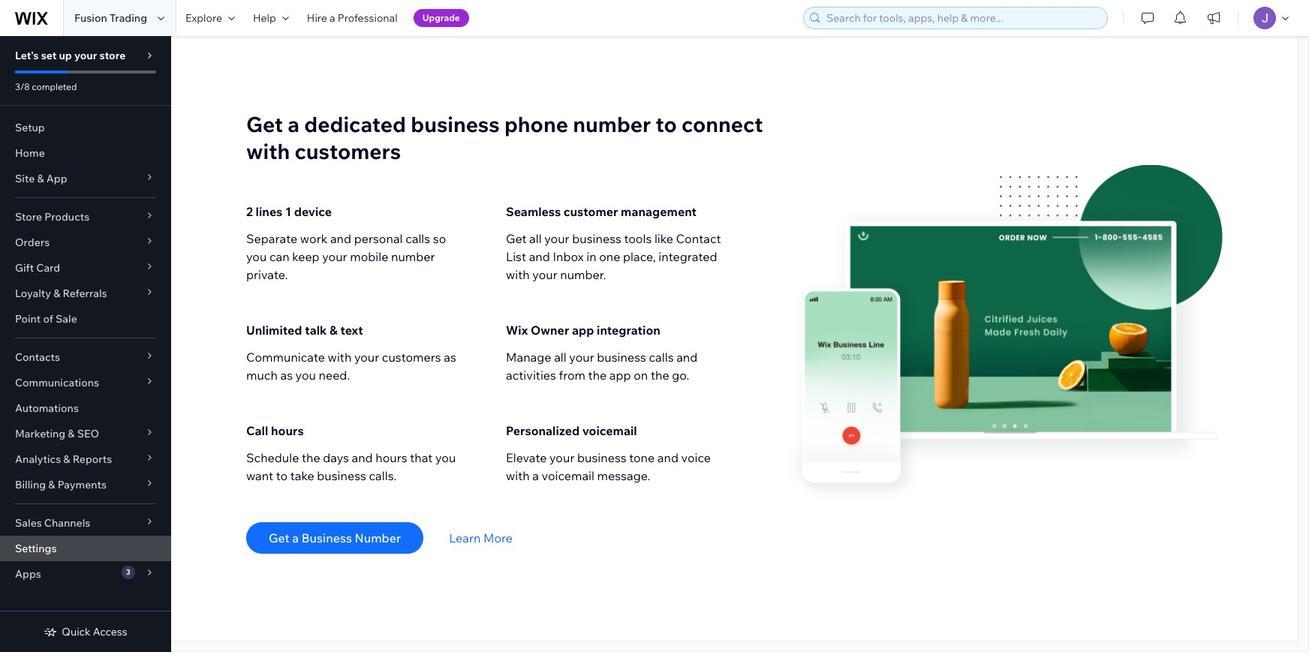 Task type: describe. For each thing, give the bounding box(es) containing it.
to inside get a dedicated business phone number to connect with customers
[[656, 111, 677, 137]]

customers inside communicate with your customers as much as you need.
[[382, 350, 441, 365]]

connect
[[682, 111, 764, 137]]

voicemail inside elevate your business tone and voice with a voicemail message.
[[542, 469, 595, 484]]

with inside communicate with your customers as much as you need.
[[328, 350, 352, 365]]

unlimited talk & text
[[246, 323, 363, 338]]

with inside elevate your business tone and voice with a voicemail message.
[[506, 469, 530, 484]]

and inside elevate your business tone and voice with a voicemail message.
[[658, 451, 679, 466]]

your down 'inbox'
[[533, 267, 558, 282]]

learn
[[449, 531, 481, 546]]

0 vertical spatial hours
[[271, 424, 304, 439]]

referrals
[[63, 287, 107, 300]]

personalized
[[506, 424, 580, 439]]

days
[[323, 451, 349, 466]]

1 horizontal spatial the
[[589, 368, 607, 383]]

let's
[[15, 49, 39, 62]]

talk
[[305, 323, 327, 338]]

1 vertical spatial as
[[280, 368, 293, 383]]

device
[[294, 204, 332, 219]]

& for reports
[[63, 453, 70, 466]]

quick access
[[62, 626, 127, 639]]

calls for so
[[406, 231, 430, 246]]

0 vertical spatial voicemail
[[583, 424, 637, 439]]

elevate
[[506, 451, 547, 466]]

integration
[[597, 323, 661, 338]]

store
[[99, 49, 126, 62]]

get a business number button
[[246, 523, 424, 554]]

quick
[[62, 626, 91, 639]]

channels
[[44, 517, 90, 530]]

point of sale link
[[0, 306, 171, 332]]

with inside get a dedicated business phone number to connect with customers
[[246, 138, 290, 164]]

marketing
[[15, 427, 65, 441]]

store products button
[[0, 204, 171, 230]]

work
[[300, 231, 328, 246]]

& for app
[[37, 172, 44, 186]]

quick access button
[[44, 626, 127, 639]]

hire
[[307, 11, 327, 25]]

setup
[[15, 121, 45, 134]]

orders
[[15, 236, 50, 249]]

manage
[[506, 350, 552, 365]]

up
[[59, 49, 72, 62]]

all for manage
[[554, 350, 567, 365]]

inbox
[[553, 249, 584, 264]]

app
[[46, 172, 67, 186]]

gift card button
[[0, 255, 171, 281]]

upgrade button
[[414, 9, 469, 27]]

number inside get a dedicated business phone number to connect with customers
[[573, 111, 651, 137]]

loyalty & referrals
[[15, 287, 107, 300]]

contact
[[676, 231, 721, 246]]

1
[[285, 204, 291, 219]]

orders button
[[0, 230, 171, 255]]

apps
[[15, 568, 41, 581]]

home link
[[0, 140, 171, 166]]

professional
[[338, 11, 398, 25]]

setup link
[[0, 115, 171, 140]]

can
[[270, 249, 290, 264]]

a for hire a professional
[[330, 11, 335, 25]]

sales channels
[[15, 517, 90, 530]]

card
[[36, 261, 60, 275]]

tone
[[630, 451, 655, 466]]

customers inside get a dedicated business phone number to connect with customers
[[295, 138, 401, 164]]

site & app
[[15, 172, 67, 186]]

mobile
[[350, 249, 389, 264]]

calls for and
[[649, 350, 674, 365]]

your inside communicate with your customers as much as you need.
[[354, 350, 379, 365]]

3/8
[[15, 81, 30, 92]]

point
[[15, 312, 41, 326]]

list
[[506, 249, 527, 264]]

your up 'inbox'
[[545, 231, 570, 246]]

integrated
[[659, 249, 718, 264]]

sales
[[15, 517, 42, 530]]

learn more
[[449, 531, 513, 546]]

lines
[[256, 204, 283, 219]]

need.
[[319, 368, 350, 383]]

fusion trading
[[74, 11, 147, 25]]

& for referrals
[[53, 287, 60, 300]]

the inside schedule the days and hours that you want to take business calls.
[[302, 451, 320, 466]]

billing
[[15, 478, 46, 492]]

get inside button
[[269, 531, 290, 546]]

private.
[[246, 267, 288, 282]]

business for customers
[[411, 111, 500, 137]]

schedule the days and hours that you want to take business calls.
[[246, 451, 456, 484]]

business for inbox
[[572, 231, 622, 246]]

& right talk
[[330, 323, 338, 338]]

call hours
[[246, 424, 304, 439]]

seamless customer management
[[506, 204, 697, 219]]

completed
[[32, 81, 77, 92]]

site
[[15, 172, 35, 186]]

get a dedicated business phone number to connect with customers
[[246, 111, 764, 164]]

3
[[126, 568, 131, 578]]

gift card
[[15, 261, 60, 275]]

settings
[[15, 542, 57, 556]]

one
[[599, 249, 621, 264]]

a inside elevate your business tone and voice with a voicemail message.
[[533, 469, 539, 484]]

your inside elevate your business tone and voice with a voicemail message.
[[550, 451, 575, 466]]

tools
[[625, 231, 652, 246]]

loyalty & referrals button
[[0, 281, 171, 306]]

so
[[433, 231, 446, 246]]

help button
[[244, 0, 298, 36]]

analytics & reports button
[[0, 447, 171, 472]]

& for payments
[[48, 478, 55, 492]]

phone
[[505, 111, 569, 137]]

2 lines 1 device
[[246, 204, 332, 219]]

point of sale
[[15, 312, 77, 326]]

you for hours
[[436, 451, 456, 466]]

communications button
[[0, 370, 171, 396]]

much
[[246, 368, 278, 383]]

number inside separate work and personal calls so you can keep your mobile number private.
[[391, 249, 435, 264]]

upgrade
[[423, 12, 460, 23]]



Task type: vqa. For each thing, say whether or not it's contained in the screenshot.
the Jacob Simon image
no



Task type: locate. For each thing, give the bounding box(es) containing it.
calls inside separate work and personal calls so you can keep your mobile number private.
[[406, 231, 430, 246]]

1 vertical spatial you
[[296, 368, 316, 383]]

communicate
[[246, 350, 325, 365]]

as
[[444, 350, 456, 365], [280, 368, 293, 383]]

get all your business tools like contact list and inbox in one place, integrated with your number.
[[506, 231, 721, 282]]

wix
[[506, 323, 528, 338]]

and right 'work'
[[330, 231, 352, 246]]

business inside get all your business tools like contact list and inbox in one place, integrated with your number.
[[572, 231, 622, 246]]

hours up calls.
[[376, 451, 408, 466]]

calls left 'so'
[[406, 231, 430, 246]]

and inside separate work and personal calls so you can keep your mobile number private.
[[330, 231, 352, 246]]

hours right call
[[271, 424, 304, 439]]

business inside get a dedicated business phone number to connect with customers
[[411, 111, 500, 137]]

contacts button
[[0, 345, 171, 370]]

personal
[[354, 231, 403, 246]]

your down text
[[354, 350, 379, 365]]

voicemail down personalized voicemail
[[542, 469, 595, 484]]

sales channels button
[[0, 511, 171, 536]]

voice
[[682, 451, 711, 466]]

1 vertical spatial app
[[610, 368, 631, 383]]

get for and
[[506, 231, 527, 246]]

1 horizontal spatial number
[[573, 111, 651, 137]]

the right on
[[651, 368, 670, 383]]

get inside get a dedicated business phone number to connect with customers
[[246, 111, 283, 137]]

1 vertical spatial voicemail
[[542, 469, 595, 484]]

to left connect on the right top of the page
[[656, 111, 677, 137]]

1 vertical spatial get
[[506, 231, 527, 246]]

activities
[[506, 368, 557, 383]]

owner
[[531, 323, 570, 338]]

your down 'work'
[[322, 249, 347, 264]]

to inside schedule the days and hours that you want to take business calls.
[[276, 469, 288, 484]]

store products
[[15, 210, 90, 224]]

elevate your business tone and voice with a voicemail message.
[[506, 451, 711, 484]]

with down elevate
[[506, 469, 530, 484]]

calls up go.
[[649, 350, 674, 365]]

and
[[330, 231, 352, 246], [529, 249, 550, 264], [677, 350, 698, 365], [352, 451, 373, 466], [658, 451, 679, 466]]

your inside sidebar element
[[74, 49, 97, 62]]

1 vertical spatial to
[[276, 469, 288, 484]]

app left on
[[610, 368, 631, 383]]

sidebar element
[[0, 36, 171, 653]]

0 horizontal spatial number
[[391, 249, 435, 264]]

0 horizontal spatial as
[[280, 368, 293, 383]]

explore
[[186, 11, 222, 25]]

1 vertical spatial calls
[[649, 350, 674, 365]]

and right tone
[[658, 451, 679, 466]]

0 horizontal spatial all
[[530, 231, 542, 246]]

trading
[[110, 11, 147, 25]]

0 horizontal spatial calls
[[406, 231, 430, 246]]

the
[[589, 368, 607, 383], [651, 368, 670, 383], [302, 451, 320, 466]]

1 vertical spatial number
[[391, 249, 435, 264]]

a left dedicated
[[288, 111, 300, 137]]

2 horizontal spatial the
[[651, 368, 670, 383]]

1 vertical spatial customers
[[382, 350, 441, 365]]

a right hire
[[330, 11, 335, 25]]

0 horizontal spatial to
[[276, 469, 288, 484]]

payments
[[58, 478, 107, 492]]

1 vertical spatial all
[[554, 350, 567, 365]]

your down personalized voicemail
[[550, 451, 575, 466]]

fusion
[[74, 11, 107, 25]]

analytics & reports
[[15, 453, 112, 466]]

personalized voicemail
[[506, 424, 637, 439]]

from
[[559, 368, 586, 383]]

reports
[[73, 453, 112, 466]]

on
[[634, 368, 648, 383]]

like
[[655, 231, 674, 246]]

a inside button
[[292, 531, 299, 546]]

of
[[43, 312, 53, 326]]

set
[[41, 49, 57, 62]]

you up private.
[[246, 249, 267, 264]]

a for get a business number
[[292, 531, 299, 546]]

app right "owner"
[[572, 323, 594, 338]]

all down seamless
[[530, 231, 542, 246]]

store
[[15, 210, 42, 224]]

0 vertical spatial customers
[[295, 138, 401, 164]]

you inside schedule the days and hours that you want to take business calls.
[[436, 451, 456, 466]]

all inside get all your business tools like contact list and inbox in one place, integrated with your number.
[[530, 231, 542, 246]]

0 vertical spatial number
[[573, 111, 651, 137]]

voicemail up elevate your business tone and voice with a voicemail message.
[[583, 424, 637, 439]]

0 vertical spatial calls
[[406, 231, 430, 246]]

place,
[[623, 249, 656, 264]]

management
[[621, 204, 697, 219]]

communications
[[15, 376, 99, 390]]

billing & payments button
[[0, 472, 171, 498]]

get a business number
[[269, 531, 401, 546]]

2 vertical spatial get
[[269, 531, 290, 546]]

call
[[246, 424, 268, 439]]

your up from
[[570, 350, 595, 365]]

calls inside manage all your business calls and activities from the app on the go.
[[649, 350, 674, 365]]

separate work and personal calls so you can keep your mobile number private.
[[246, 231, 446, 282]]

0 horizontal spatial you
[[246, 249, 267, 264]]

the right from
[[589, 368, 607, 383]]

unlimited
[[246, 323, 302, 338]]

0 vertical spatial to
[[656, 111, 677, 137]]

a inside get a dedicated business phone number to connect with customers
[[288, 111, 300, 137]]

access
[[93, 626, 127, 639]]

you down communicate
[[296, 368, 316, 383]]

a for get a dedicated business phone number to connect with customers
[[288, 111, 300, 137]]

with down list
[[506, 267, 530, 282]]

take
[[290, 469, 314, 484]]

you for lines
[[246, 249, 267, 264]]

1 vertical spatial hours
[[376, 451, 408, 466]]

dedicated
[[304, 111, 406, 137]]

separate
[[246, 231, 298, 246]]

text
[[341, 323, 363, 338]]

your right up
[[74, 49, 97, 62]]

& inside dropdown button
[[63, 453, 70, 466]]

1 horizontal spatial all
[[554, 350, 567, 365]]

0 vertical spatial you
[[246, 249, 267, 264]]

& right loyalty
[[53, 287, 60, 300]]

seamless
[[506, 204, 561, 219]]

& inside dropdown button
[[68, 427, 75, 441]]

with inside get all your business tools like contact list and inbox in one place, integrated with your number.
[[506, 267, 530, 282]]

seo
[[77, 427, 99, 441]]

and inside get all your business tools like contact list and inbox in one place, integrated with your number.
[[529, 249, 550, 264]]

let's set up your store
[[15, 49, 126, 62]]

marketing & seo
[[15, 427, 99, 441]]

app inside manage all your business calls and activities from the app on the go.
[[610, 368, 631, 383]]

0 vertical spatial all
[[530, 231, 542, 246]]

and right days
[[352, 451, 373, 466]]

your inside separate work and personal calls so you can keep your mobile number private.
[[322, 249, 347, 264]]

business for app
[[597, 350, 647, 365]]

and inside schedule the days and hours that you want to take business calls.
[[352, 451, 373, 466]]

number.
[[560, 267, 607, 282]]

with up lines at the left top of page
[[246, 138, 290, 164]]

you right that
[[436, 451, 456, 466]]

get for with
[[246, 111, 283, 137]]

a down elevate
[[533, 469, 539, 484]]

get inside get all your business tools like contact list and inbox in one place, integrated with your number.
[[506, 231, 527, 246]]

all inside manage all your business calls and activities from the app on the go.
[[554, 350, 567, 365]]

0 horizontal spatial app
[[572, 323, 594, 338]]

& inside "dropdown button"
[[37, 172, 44, 186]]

that
[[410, 451, 433, 466]]

0 horizontal spatial the
[[302, 451, 320, 466]]

& right the site
[[37, 172, 44, 186]]

2 vertical spatial you
[[436, 451, 456, 466]]

business
[[411, 111, 500, 137], [572, 231, 622, 246], [597, 350, 647, 365], [578, 451, 627, 466], [317, 469, 366, 484]]

& right billing
[[48, 478, 55, 492]]

all up from
[[554, 350, 567, 365]]

number
[[573, 111, 651, 137], [391, 249, 435, 264]]

0 horizontal spatial hours
[[271, 424, 304, 439]]

you inside separate work and personal calls so you can keep your mobile number private.
[[246, 249, 267, 264]]

Search for tools, apps, help & more... field
[[822, 8, 1103, 29]]

& left reports
[[63, 453, 70, 466]]

to down schedule
[[276, 469, 288, 484]]

1 horizontal spatial as
[[444, 350, 456, 365]]

& left seo
[[68, 427, 75, 441]]

and right list
[[529, 249, 550, 264]]

1 horizontal spatial you
[[296, 368, 316, 383]]

business inside schedule the days and hours that you want to take business calls.
[[317, 469, 366, 484]]

contacts
[[15, 351, 60, 364]]

0 vertical spatial as
[[444, 350, 456, 365]]

marketing & seo button
[[0, 421, 171, 447]]

a
[[330, 11, 335, 25], [288, 111, 300, 137], [533, 469, 539, 484], [292, 531, 299, 546]]

3/8 completed
[[15, 81, 77, 92]]

schedule
[[246, 451, 299, 466]]

1 horizontal spatial hours
[[376, 451, 408, 466]]

all for get
[[530, 231, 542, 246]]

hire a professional link
[[298, 0, 407, 36]]

hours
[[271, 424, 304, 439], [376, 451, 408, 466]]

and inside manage all your business calls and activities from the app on the go.
[[677, 350, 698, 365]]

home
[[15, 146, 45, 160]]

1 horizontal spatial app
[[610, 368, 631, 383]]

your inside manage all your business calls and activities from the app on the go.
[[570, 350, 595, 365]]

automations
[[15, 402, 79, 415]]

want
[[246, 469, 274, 484]]

1 horizontal spatial calls
[[649, 350, 674, 365]]

business inside manage all your business calls and activities from the app on the go.
[[597, 350, 647, 365]]

1 horizontal spatial to
[[656, 111, 677, 137]]

customer
[[564, 204, 619, 219]]

the up take at the bottom of the page
[[302, 451, 320, 466]]

go.
[[672, 368, 690, 383]]

you inside communicate with your customers as much as you need.
[[296, 368, 316, 383]]

& for seo
[[68, 427, 75, 441]]

0 vertical spatial app
[[572, 323, 594, 338]]

keep
[[292, 249, 320, 264]]

0 vertical spatial get
[[246, 111, 283, 137]]

products
[[44, 210, 90, 224]]

hours inside schedule the days and hours that you want to take business calls.
[[376, 451, 408, 466]]

automations link
[[0, 396, 171, 421]]

a left business
[[292, 531, 299, 546]]

communicate with your customers as much as you need.
[[246, 350, 456, 383]]

2 horizontal spatial you
[[436, 451, 456, 466]]

billing & payments
[[15, 478, 107, 492]]

with up need. at bottom left
[[328, 350, 352, 365]]

business
[[302, 531, 352, 546]]

business inside elevate your business tone and voice with a voicemail message.
[[578, 451, 627, 466]]

and up go.
[[677, 350, 698, 365]]

hire a professional
[[307, 11, 398, 25]]



